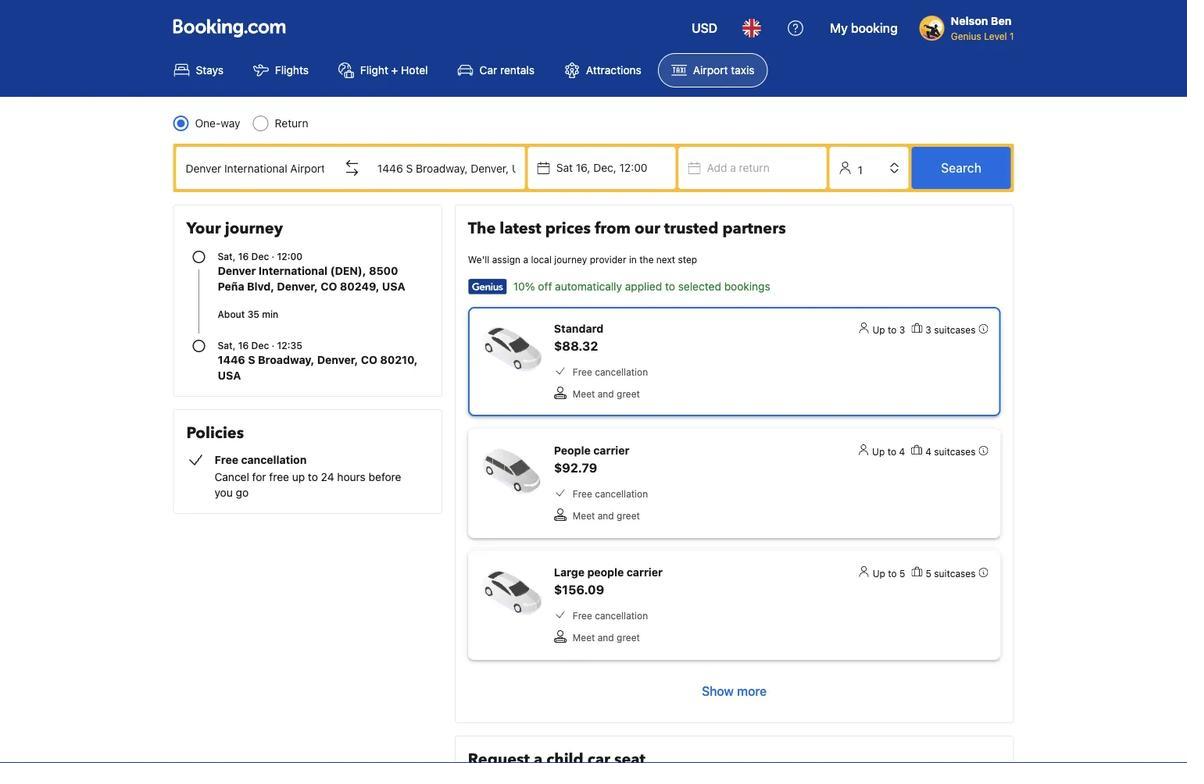 Task type: locate. For each thing, give the bounding box(es) containing it.
free for $88.32
[[573, 367, 592, 378]]

greet up people carrier $92.79
[[617, 388, 640, 399]]

1 free cancellation from the top
[[573, 367, 648, 378]]

up left the 5 suitcases
[[873, 568, 885, 579]]

1 meet and greet from the top
[[573, 388, 640, 399]]

1 sat, from the top
[[218, 251, 236, 262]]

sat, 16 dec · 12:35 1446 s broadway, denver, co 80210, usa
[[218, 340, 418, 382]]

to left 4 suitcases
[[888, 446, 897, 457]]

12:35
[[277, 340, 302, 351]]

meet down $92.79
[[573, 510, 595, 521]]

usa
[[382, 280, 405, 293], [218, 369, 241, 382]]

level
[[984, 30, 1007, 41]]

3 left 3 suitcases
[[899, 324, 905, 335]]

1 vertical spatial free cancellation
[[573, 489, 648, 499]]

5
[[900, 568, 905, 579], [926, 568, 932, 579]]

1 vertical spatial usa
[[218, 369, 241, 382]]

2 vertical spatial greet
[[617, 632, 640, 643]]

0 vertical spatial 16
[[238, 251, 249, 262]]

free cancellation down $88.32
[[573, 367, 648, 378]]

stays
[[196, 64, 223, 77]]

2 vertical spatial meet and greet
[[573, 632, 640, 643]]

co down (den),
[[321, 280, 337, 293]]

0 vertical spatial sat,
[[218, 251, 236, 262]]

0 vertical spatial meet and greet
[[573, 388, 640, 399]]

carrier inside people carrier $92.79
[[593, 444, 630, 457]]

2 meet from the top
[[573, 510, 595, 521]]

2 · from the top
[[272, 340, 275, 351]]

4
[[899, 446, 905, 457], [926, 446, 932, 457]]

0 vertical spatial greet
[[617, 388, 640, 399]]

2 vertical spatial and
[[598, 632, 614, 643]]

2 3 from the left
[[926, 324, 932, 335]]

1 vertical spatial co
[[361, 354, 377, 367]]

5 right the up to 5
[[926, 568, 932, 579]]

0 vertical spatial suitcases
[[934, 324, 976, 335]]

my
[[830, 21, 848, 36]]

4 left 4 suitcases
[[899, 446, 905, 457]]

1 horizontal spatial 12:00
[[619, 161, 648, 174]]

1 horizontal spatial 5
[[926, 568, 932, 579]]

sat, for 1446
[[218, 340, 236, 351]]

Pick-up location field
[[176, 149, 333, 187]]

dec up s
[[251, 340, 269, 351]]

0 vertical spatial ·
[[272, 251, 275, 262]]

3 and from the top
[[598, 632, 614, 643]]

0 vertical spatial meet
[[573, 388, 595, 399]]

journey up 12:00 timer
[[225, 218, 283, 240]]

1 horizontal spatial co
[[361, 354, 377, 367]]

greet for $156.09
[[617, 632, 640, 643]]

12:00 inside sat, 16 dec · 12:00 denver international (den), 8500 peña blvd, denver, co 80249, usa
[[277, 251, 303, 262]]

1 vertical spatial up
[[872, 446, 885, 457]]

s
[[248, 354, 255, 367]]

2 16 from the top
[[238, 340, 249, 351]]

0 vertical spatial circle empty image
[[193, 251, 205, 263]]

meet down $88.32
[[573, 388, 595, 399]]

0 horizontal spatial co
[[321, 280, 337, 293]]

meet and greet down $92.79
[[573, 510, 640, 521]]

0 vertical spatial up
[[873, 324, 885, 335]]

16 inside sat, 16 dec · 12:35 1446 s broadway, denver, co 80210, usa
[[238, 340, 249, 351]]

0 vertical spatial denver,
[[277, 280, 318, 293]]

free cancellation down people carrier $92.79
[[573, 489, 648, 499]]

2 and from the top
[[598, 510, 614, 521]]

1 vertical spatial dec
[[251, 340, 269, 351]]

up
[[292, 471, 305, 484]]

1 greet from the top
[[617, 388, 640, 399]]

journey right local
[[554, 254, 587, 265]]

16 for denver
[[238, 251, 249, 262]]

1 4 from the left
[[899, 446, 905, 457]]

10%
[[513, 280, 535, 293]]

· left 12:35 timer at the left top of the page
[[272, 340, 275, 351]]

2 vertical spatial free cancellation
[[573, 610, 648, 621]]

and for $88.32
[[598, 388, 614, 399]]

usd button
[[682, 9, 727, 47]]

2 4 from the left
[[926, 446, 932, 457]]

ben
[[991, 14, 1012, 27]]

free cancellation down large people carrier $156.09
[[573, 610, 648, 621]]

Drop-off location text field
[[368, 149, 525, 187]]

0 vertical spatial free cancellation
[[573, 367, 648, 378]]

meet and greet for $156.09
[[573, 632, 640, 643]]

carrier
[[593, 444, 630, 457], [627, 566, 663, 579]]

and for $156.09
[[598, 632, 614, 643]]

free down $156.09
[[573, 610, 592, 621]]

applied
[[625, 280, 662, 293]]

cancellation
[[595, 367, 648, 378], [241, 454, 307, 467], [595, 489, 648, 499], [595, 610, 648, 621]]

dec inside sat, 16 dec · 12:00 denver international (den), 8500 peña blvd, denver, co 80249, usa
[[251, 251, 269, 262]]

3 suitcases from the top
[[934, 568, 976, 579]]

80210,
[[380, 354, 418, 367]]

meet and greet down $88.32
[[573, 388, 640, 399]]

1 vertical spatial ·
[[272, 340, 275, 351]]

free up cancel
[[215, 454, 238, 467]]

0 horizontal spatial 5
[[900, 568, 905, 579]]

0 vertical spatial co
[[321, 280, 337, 293]]

up left 3 suitcases
[[873, 324, 885, 335]]

1 vertical spatial and
[[598, 510, 614, 521]]

2 meet and greet from the top
[[573, 510, 640, 521]]

35
[[247, 309, 259, 320]]

3 meet and greet from the top
[[573, 632, 640, 643]]

1 vertical spatial circle empty image
[[193, 340, 205, 353]]

1 vertical spatial suitcases
[[934, 446, 976, 457]]

show more
[[702, 684, 767, 699]]

1 vertical spatial carrier
[[627, 566, 663, 579]]

3 meet from the top
[[573, 632, 595, 643]]

1 vertical spatial a
[[523, 254, 528, 265]]

sat, up denver
[[218, 251, 236, 262]]

denver, down international
[[277, 280, 318, 293]]

3 right up to 3
[[926, 324, 932, 335]]

1 vertical spatial 16
[[238, 340, 249, 351]]

cancellation for $92.79
[[595, 489, 648, 499]]

cancellation up the free
[[241, 454, 307, 467]]

suitcases right the up to 4
[[934, 446, 976, 457]]

· inside sat, 16 dec · 12:00 denver international (den), 8500 peña blvd, denver, co 80249, usa
[[272, 251, 275, 262]]

· for international
[[272, 251, 275, 262]]

0 vertical spatial 12:00
[[619, 161, 648, 174]]

0 horizontal spatial 3
[[899, 324, 905, 335]]

denver, inside sat, 16 dec · 12:00 denver international (den), 8500 peña blvd, denver, co 80249, usa
[[277, 280, 318, 293]]

3 up from the top
[[873, 568, 885, 579]]

4 suitcases
[[926, 446, 976, 457]]

0 horizontal spatial journey
[[225, 218, 283, 240]]

12:00 up international
[[277, 251, 303, 262]]

sat 16, dec, 12:00
[[556, 161, 648, 174]]

3 greet from the top
[[617, 632, 640, 643]]

suitcases right up to 3
[[934, 324, 976, 335]]

1 horizontal spatial usa
[[382, 280, 405, 293]]

free down $88.32
[[573, 367, 592, 378]]

a right add
[[730, 161, 736, 174]]

2 dec from the top
[[251, 340, 269, 351]]

sat, inside sat, 16 dec · 12:00 denver international (den), 8500 peña blvd, denver, co 80249, usa
[[218, 251, 236, 262]]

2 suitcases from the top
[[934, 446, 976, 457]]

sat,
[[218, 251, 236, 262], [218, 340, 236, 351]]

2 vertical spatial meet
[[573, 632, 595, 643]]

0 horizontal spatial usa
[[218, 369, 241, 382]]

1 vertical spatial sat,
[[218, 340, 236, 351]]

1 up from the top
[[873, 324, 885, 335]]

sat, for denver
[[218, 251, 236, 262]]

4 right the up to 4
[[926, 446, 932, 457]]

we'll assign a local journey provider in the next step
[[468, 254, 697, 265]]

suitcases
[[934, 324, 976, 335], [934, 446, 976, 457], [934, 568, 976, 579]]

car
[[480, 64, 497, 77]]

2 sat, from the top
[[218, 340, 236, 351]]

1 vertical spatial meet and greet
[[573, 510, 640, 521]]

1 suitcases from the top
[[934, 324, 976, 335]]

cancel
[[215, 471, 249, 484]]

partners
[[723, 218, 786, 240]]

1 · from the top
[[272, 251, 275, 262]]

dec up denver
[[251, 251, 269, 262]]

12:00
[[619, 161, 648, 174], [277, 251, 303, 262]]

usa inside sat, 16 dec · 12:00 denver international (den), 8500 peña blvd, denver, co 80249, usa
[[382, 280, 405, 293]]

greet
[[617, 388, 640, 399], [617, 510, 640, 521], [617, 632, 640, 643]]

1 3 from the left
[[899, 324, 905, 335]]

sat 16, dec, 12:00 button
[[528, 147, 676, 189]]

meet down $156.09
[[573, 632, 595, 643]]

to right up
[[308, 471, 318, 484]]

your account menu nelson ben genius level 1 element
[[920, 7, 1020, 43]]

1 dec from the top
[[251, 251, 269, 262]]

usa down 8500 at the left top of page
[[382, 280, 405, 293]]

trusted
[[664, 218, 719, 240]]

16 up s
[[238, 340, 249, 351]]

search
[[941, 161, 982, 175]]

and down $88.32
[[598, 388, 614, 399]]

taxis
[[731, 64, 755, 77]]

1 and from the top
[[598, 388, 614, 399]]

nelson ben genius level 1
[[951, 14, 1014, 41]]

0 vertical spatial and
[[598, 388, 614, 399]]

2 vertical spatial suitcases
[[934, 568, 976, 579]]

2 vertical spatial up
[[873, 568, 885, 579]]

to left 3 suitcases
[[888, 324, 897, 335]]

16,
[[576, 161, 590, 174]]

0 vertical spatial journey
[[225, 218, 283, 240]]

circle empty image
[[193, 251, 205, 263], [193, 340, 205, 353]]

·
[[272, 251, 275, 262], [272, 340, 275, 351]]

denver,
[[277, 280, 318, 293], [317, 354, 358, 367]]

0 vertical spatial carrier
[[593, 444, 630, 457]]

min
[[262, 309, 278, 320]]

3 free cancellation from the top
[[573, 610, 648, 621]]

16 up denver
[[238, 251, 249, 262]]

1 vertical spatial greet
[[617, 510, 640, 521]]

denver
[[218, 265, 256, 277]]

and
[[598, 388, 614, 399], [598, 510, 614, 521], [598, 632, 614, 643]]

cancellation inside free cancellation cancel for free up to 24 hours before you go
[[241, 454, 307, 467]]

0 horizontal spatial a
[[523, 254, 528, 265]]

greet up people
[[617, 510, 640, 521]]

1 horizontal spatial 4
[[926, 446, 932, 457]]

2 greet from the top
[[617, 510, 640, 521]]

2 up from the top
[[872, 446, 885, 457]]

16 inside sat, 16 dec · 12:00 denver international (den), 8500 peña blvd, denver, co 80249, usa
[[238, 251, 249, 262]]

and up people
[[598, 510, 614, 521]]

1 meet from the top
[[573, 388, 595, 399]]

more
[[737, 684, 767, 699]]

suitcases right the up to 5
[[934, 568, 976, 579]]

1 16 from the top
[[238, 251, 249, 262]]

policies
[[186, 423, 244, 444]]

up to 4
[[872, 446, 905, 457]]

co left 80210,
[[361, 354, 377, 367]]

car rentals
[[480, 64, 535, 77]]

meet
[[573, 388, 595, 399], [573, 510, 595, 521], [573, 632, 595, 643]]

we'll
[[468, 254, 490, 265]]

0 horizontal spatial 12:00
[[277, 251, 303, 262]]

prices
[[545, 218, 591, 240]]

sat, up 1446
[[218, 340, 236, 351]]

free cancellation for $156.09
[[573, 610, 648, 621]]

1 horizontal spatial 3
[[926, 324, 932, 335]]

2 free cancellation from the top
[[573, 489, 648, 499]]

0 vertical spatial dec
[[251, 251, 269, 262]]

before
[[369, 471, 401, 484]]

meet and greet down $156.09
[[573, 632, 640, 643]]

$156.09
[[554, 583, 604, 598]]

to right applied
[[665, 280, 675, 293]]

up for carrier
[[873, 568, 885, 579]]

booking.com image
[[173, 19, 286, 38]]

cancellation for $156.09
[[595, 610, 648, 621]]

5 left the 5 suitcases
[[900, 568, 905, 579]]

12:00 right dec, at the top
[[619, 161, 648, 174]]

in
[[629, 254, 637, 265]]

search button
[[912, 147, 1011, 189]]

up left 4 suitcases
[[872, 446, 885, 457]]

free cancellation
[[573, 367, 648, 378], [573, 489, 648, 499], [573, 610, 648, 621]]

2 circle empty image from the top
[[193, 340, 205, 353]]

1 vertical spatial meet
[[573, 510, 595, 521]]

to for $88.32
[[888, 324, 897, 335]]

· left 12:00 timer
[[272, 251, 275, 262]]

5 suitcases
[[926, 568, 976, 579]]

24
[[321, 471, 334, 484]]

free down $92.79
[[573, 489, 592, 499]]

dec inside sat, 16 dec · 12:35 1446 s broadway, denver, co 80210, usa
[[251, 340, 269, 351]]

large people carrier $156.09
[[554, 566, 663, 598]]

free cancellation cancel for free up to 24 hours before you go
[[215, 454, 401, 499]]

return
[[739, 161, 770, 174]]

12:00 timer
[[277, 251, 303, 262]]

$92.79
[[554, 461, 597, 476]]

usa inside sat, 16 dec · 12:35 1446 s broadway, denver, co 80210, usa
[[218, 369, 241, 382]]

dec for s
[[251, 340, 269, 351]]

0 vertical spatial usa
[[382, 280, 405, 293]]

1 vertical spatial journey
[[554, 254, 587, 265]]

1 vertical spatial 12:00
[[277, 251, 303, 262]]

1 vertical spatial denver,
[[317, 354, 358, 367]]

hotel
[[401, 64, 428, 77]]

add
[[707, 161, 727, 174]]

greet down large people carrier $156.09
[[617, 632, 640, 643]]

0 vertical spatial a
[[730, 161, 736, 174]]

usa down 1446
[[218, 369, 241, 382]]

1 horizontal spatial a
[[730, 161, 736, 174]]

and down $156.09
[[598, 632, 614, 643]]

you
[[215, 487, 233, 499]]

0 horizontal spatial 4
[[899, 446, 905, 457]]

cancellation down large people carrier $156.09
[[595, 610, 648, 621]]

sat, inside sat, 16 dec · 12:35 1446 s broadway, denver, co 80210, usa
[[218, 340, 236, 351]]

greet for $92.79
[[617, 510, 640, 521]]

up
[[873, 324, 885, 335], [872, 446, 885, 457], [873, 568, 885, 579]]

cancellation down people carrier $92.79
[[595, 489, 648, 499]]

people carrier $92.79
[[554, 444, 630, 476]]

1 circle empty image from the top
[[193, 251, 205, 263]]

denver, right broadway,
[[317, 354, 358, 367]]

next
[[656, 254, 675, 265]]

attractions link
[[551, 53, 655, 88]]

free inside free cancellation cancel for free up to 24 hours before you go
[[215, 454, 238, 467]]

· inside sat, 16 dec · 12:35 1446 s broadway, denver, co 80210, usa
[[272, 340, 275, 351]]

cancellation down $88.32
[[595, 367, 648, 378]]

a left local
[[523, 254, 528, 265]]

a inside button
[[730, 161, 736, 174]]

to left the 5 suitcases
[[888, 568, 897, 579]]



Task type: vqa. For each thing, say whether or not it's contained in the screenshot.
leftmost Request
no



Task type: describe. For each thing, give the bounding box(es) containing it.
genius
[[951, 30, 982, 41]]

the
[[468, 218, 496, 240]]

bookings
[[724, 280, 770, 293]]

denver, inside sat, 16 dec · 12:35 1446 s broadway, denver, co 80210, usa
[[317, 354, 358, 367]]

the
[[640, 254, 654, 265]]

carrier inside large people carrier $156.09
[[627, 566, 663, 579]]

attractions
[[586, 64, 642, 77]]

for
[[252, 471, 266, 484]]

rentals
[[500, 64, 535, 77]]

12:35 timer
[[277, 340, 302, 351]]

automatically
[[555, 280, 622, 293]]

3 suitcases
[[926, 324, 976, 335]]

people
[[587, 566, 624, 579]]

free cancellation for $88.32
[[573, 367, 648, 378]]

to for people
[[888, 568, 897, 579]]

add a return
[[707, 161, 770, 174]]

people
[[554, 444, 591, 457]]

show
[[702, 684, 734, 699]]

car rentals link
[[444, 53, 548, 88]]

flight + hotel link
[[325, 53, 441, 88]]

from
[[595, 218, 631, 240]]

about
[[218, 309, 245, 320]]

hours
[[337, 471, 366, 484]]

broadway,
[[258, 354, 315, 367]]

1 5 from the left
[[900, 568, 905, 579]]

16 for 1446
[[238, 340, 249, 351]]

suitcases for carrier
[[934, 568, 976, 579]]

8500
[[369, 265, 398, 277]]

airport taxis
[[693, 64, 755, 77]]

2 5 from the left
[[926, 568, 932, 579]]

international
[[259, 265, 328, 277]]

+
[[391, 64, 398, 77]]

circle empty image for 1446 s broadway, denver, co 80210, usa
[[193, 340, 205, 353]]

dec,
[[593, 161, 617, 174]]

flight + hotel
[[360, 64, 428, 77]]

1446
[[218, 354, 245, 367]]

meet and greet for $92.79
[[573, 510, 640, 521]]

usd
[[692, 21, 718, 36]]

way
[[221, 117, 240, 130]]

booking
[[851, 21, 898, 36]]

1
[[1010, 30, 1014, 41]]

meet and greet for $88.32
[[573, 388, 640, 399]]

free for $92.79
[[573, 489, 592, 499]]

latest
[[500, 218, 541, 240]]

the latest prices from our trusted partners
[[468, 218, 786, 240]]

co inside sat, 16 dec · 12:00 denver international (den), 8500 peña blvd, denver, co 80249, usa
[[321, 280, 337, 293]]

flights
[[275, 64, 309, 77]]

go
[[236, 487, 249, 499]]

up for $92.79
[[872, 446, 885, 457]]

to for carrier
[[888, 446, 897, 457]]

blvd,
[[247, 280, 274, 293]]

standard
[[554, 322, 604, 335]]

Pick-up location text field
[[176, 149, 333, 187]]

to inside free cancellation cancel for free up to 24 hours before you go
[[308, 471, 318, 484]]

cancellation for $88.32
[[595, 367, 648, 378]]

provider
[[590, 254, 626, 265]]

selected
[[678, 280, 721, 293]]

(den),
[[330, 265, 366, 277]]

your
[[186, 218, 221, 240]]

up to 3
[[873, 324, 905, 335]]

suitcases for $92.79
[[934, 446, 976, 457]]

assign
[[492, 254, 521, 265]]

one-way
[[195, 117, 240, 130]]

$88.32
[[554, 339, 598, 354]]

step
[[678, 254, 697, 265]]

12:00 inside button
[[619, 161, 648, 174]]

80249,
[[340, 280, 379, 293]]

meet for $88.32
[[573, 388, 595, 399]]

peña
[[218, 280, 244, 293]]

sat
[[556, 161, 573, 174]]

· for s
[[272, 340, 275, 351]]

and for $92.79
[[598, 510, 614, 521]]

off
[[538, 280, 552, 293]]

circle empty image for denver international (den), 8500 peña blvd, denver, co 80249, usa
[[193, 251, 205, 263]]

return
[[275, 117, 308, 130]]

free
[[269, 471, 289, 484]]

local
[[531, 254, 552, 265]]

1 horizontal spatial journey
[[554, 254, 587, 265]]

our
[[635, 218, 660, 240]]

meet for $156.09
[[573, 632, 595, 643]]

10% off automatically applied to selected bookings
[[513, 280, 770, 293]]

dec for international
[[251, 251, 269, 262]]

nelson
[[951, 14, 988, 27]]

large
[[554, 566, 585, 579]]

standard $88.32
[[554, 322, 604, 354]]

show more button
[[468, 673, 1001, 710]]

meet for $92.79
[[573, 510, 595, 521]]

free cancellation for $92.79
[[573, 489, 648, 499]]

stays link
[[161, 53, 237, 88]]

free for $156.09
[[573, 610, 592, 621]]

airport
[[693, 64, 728, 77]]

sat, 16 dec · 12:00 denver international (den), 8500 peña blvd, denver, co 80249, usa
[[218, 251, 405, 293]]

one-
[[195, 117, 221, 130]]

my booking
[[830, 21, 898, 36]]

flight
[[360, 64, 388, 77]]

greet for $88.32
[[617, 388, 640, 399]]

up to 5
[[873, 568, 905, 579]]

airport taxis link
[[658, 53, 768, 88]]

flights link
[[240, 53, 322, 88]]

Drop-off location field
[[368, 149, 525, 187]]

my booking link
[[821, 9, 907, 47]]

co inside sat, 16 dec · 12:35 1446 s broadway, denver, co 80210, usa
[[361, 354, 377, 367]]

add a return button
[[679, 147, 827, 189]]



